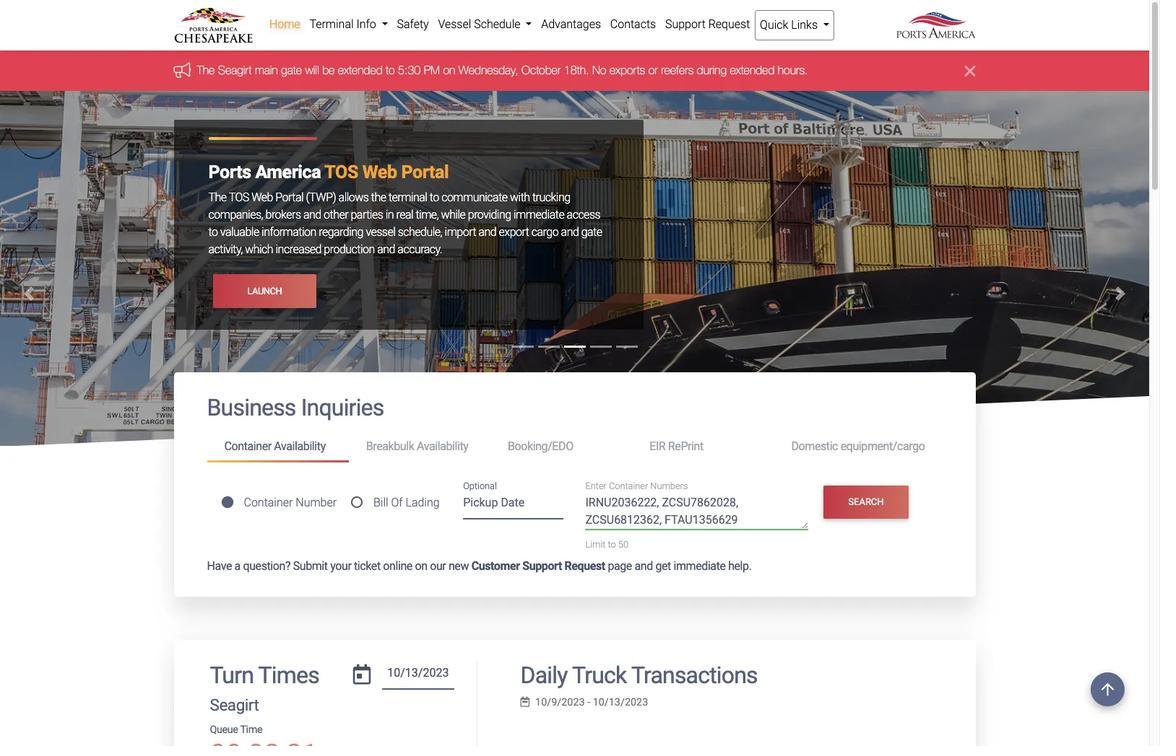 Task type: describe. For each thing, give the bounding box(es) containing it.
numbers
[[650, 481, 688, 492]]

providing
[[468, 208, 511, 222]]

access
[[567, 208, 600, 222]]

quick links
[[760, 18, 821, 32]]

other
[[324, 208, 348, 222]]

business inquiries
[[207, 395, 384, 422]]

the seagirt main gate will be extended to 5:30 pm on wednesday, october 18th.  no exports or reefers during extended hours. link
[[197, 64, 808, 77]]

the for the tos web portal (twp) allows the terminal to communicate with trucking companies,                         brokers and other parties in real time, while providing immediate access to valuable                         information regarding vessel schedule, import and export cargo and gate activity, which increased production and accuracy.
[[208, 191, 227, 205]]

50
[[618, 540, 628, 551]]

10/9/2023 - 10/13/2023
[[535, 697, 648, 709]]

with
[[510, 191, 530, 205]]

the
[[371, 191, 386, 205]]

your
[[330, 560, 351, 573]]

0 vertical spatial tos
[[325, 162, 358, 183]]

ports america tos web portal
[[208, 162, 449, 183]]

breakbulk availability
[[366, 440, 468, 454]]

customer support request link
[[471, 560, 605, 573]]

while
[[441, 208, 465, 222]]

question?
[[243, 560, 290, 573]]

bill
[[373, 496, 388, 510]]

launch
[[247, 286, 282, 297]]

allows
[[338, 191, 369, 205]]

business
[[207, 395, 296, 422]]

seagirt inside alert
[[218, 64, 252, 77]]

new
[[449, 560, 469, 573]]

tos inside the tos web portal (twp) allows the terminal to communicate with trucking companies,                         brokers and other parties in real time, while providing immediate access to valuable                         information regarding vessel schedule, import and export cargo and gate activity, which increased production and accuracy.
[[229, 191, 249, 205]]

home
[[269, 17, 300, 31]]

limit
[[585, 540, 606, 551]]

gate inside the tos web portal (twp) allows the terminal to communicate with trucking companies,                         brokers and other parties in real time, while providing immediate access to valuable                         information regarding vessel schedule, import and export cargo and gate activity, which increased production and accuracy.
[[581, 226, 602, 239]]

bullhorn image
[[174, 62, 197, 78]]

time
[[240, 725, 262, 737]]

online
[[383, 560, 412, 573]]

parties
[[351, 208, 383, 222]]

and down vessel at the left top
[[377, 243, 395, 257]]

portal inside the tos web portal (twp) allows the terminal to communicate with trucking companies,                         brokers and other parties in real time, while providing immediate access to valuable                         information regarding vessel schedule, import and export cargo and gate activity, which increased production and accuracy.
[[275, 191, 303, 205]]

0 horizontal spatial support
[[522, 560, 562, 573]]

quick
[[760, 18, 788, 32]]

our
[[430, 560, 446, 573]]

customer
[[471, 560, 520, 573]]

terminal info link
[[305, 10, 392, 39]]

close image
[[965, 62, 976, 80]]

regarding
[[319, 226, 363, 239]]

be
[[322, 64, 335, 77]]

support inside support request link
[[665, 17, 706, 31]]

contacts
[[610, 17, 656, 31]]

vessel schedule
[[438, 17, 523, 31]]

during
[[697, 64, 727, 77]]

0 vertical spatial request
[[708, 17, 750, 31]]

valuable
[[220, 226, 259, 239]]

reefers
[[661, 64, 694, 77]]

turn times
[[210, 662, 319, 690]]

limit to 50
[[585, 540, 628, 551]]

search button
[[824, 486, 909, 519]]

container availability link
[[207, 434, 349, 463]]

number
[[296, 496, 337, 510]]

equipment/cargo
[[841, 440, 925, 454]]

pm
[[424, 64, 440, 77]]

increased
[[276, 243, 321, 257]]

queue
[[210, 725, 238, 737]]

container number
[[244, 496, 337, 510]]

5:30
[[398, 64, 421, 77]]

availability for container availability
[[274, 440, 326, 454]]

domestic
[[791, 440, 838, 454]]

inquiries
[[301, 395, 384, 422]]

page
[[608, 560, 632, 573]]

domestic equipment/cargo
[[791, 440, 925, 454]]

quick links link
[[755, 10, 835, 40]]

none text field inside main content
[[382, 662, 454, 691]]

export
[[499, 226, 529, 239]]

truck
[[572, 662, 627, 690]]

schedule,
[[398, 226, 442, 239]]

calendar day image
[[353, 665, 371, 685]]

in
[[385, 208, 394, 222]]

1 horizontal spatial portal
[[401, 162, 449, 183]]

daily truck transactions
[[520, 662, 758, 690]]

main
[[255, 64, 278, 77]]

and down access
[[561, 226, 579, 239]]

no
[[592, 64, 606, 77]]

america
[[255, 162, 321, 183]]

information
[[262, 226, 316, 239]]

enter container numbers
[[585, 481, 688, 492]]

to inside main content
[[608, 540, 616, 551]]

container for container number
[[244, 496, 293, 510]]

to up activity,
[[208, 226, 218, 239]]

1 vertical spatial container
[[609, 481, 648, 492]]

tos web portal image
[[0, 91, 1149, 587]]

import
[[445, 226, 476, 239]]

support request
[[665, 17, 750, 31]]

daily
[[520, 662, 567, 690]]

have
[[207, 560, 232, 573]]

wednesday,
[[459, 64, 518, 77]]

queue time
[[210, 725, 262, 737]]

breakbulk availability link
[[349, 434, 490, 461]]



Task type: locate. For each thing, give the bounding box(es) containing it.
portal up brokers
[[275, 191, 303, 205]]

time,
[[416, 208, 439, 222]]

request down limit
[[565, 560, 605, 573]]

on
[[443, 64, 455, 77], [415, 560, 427, 573]]

tos
[[325, 162, 358, 183], [229, 191, 249, 205]]

availability for breakbulk availability
[[417, 440, 468, 454]]

hours.
[[778, 64, 808, 77]]

availability down business inquiries
[[274, 440, 326, 454]]

1 availability from the left
[[274, 440, 326, 454]]

will
[[305, 64, 319, 77]]

to up time,
[[430, 191, 439, 205]]

1 vertical spatial tos
[[229, 191, 249, 205]]

1 horizontal spatial immediate
[[674, 560, 726, 573]]

portal up terminal
[[401, 162, 449, 183]]

the tos web portal (twp) allows the terminal to communicate with trucking companies,                         brokers and other parties in real time, while providing immediate access to valuable                         information regarding vessel schedule, import and export cargo and gate activity, which increased production and accuracy.
[[208, 191, 602, 257]]

0 vertical spatial seagirt
[[218, 64, 252, 77]]

1 horizontal spatial gate
[[581, 226, 602, 239]]

1 horizontal spatial on
[[443, 64, 455, 77]]

to inside alert
[[386, 64, 395, 77]]

cargo
[[532, 226, 559, 239]]

0 vertical spatial on
[[443, 64, 455, 77]]

0 vertical spatial the
[[197, 64, 215, 77]]

support request link
[[661, 10, 755, 39]]

on inside alert
[[443, 64, 455, 77]]

have a question? submit your ticket online on our new customer support request page and get immediate help.
[[207, 560, 752, 573]]

0 horizontal spatial web
[[252, 191, 273, 205]]

links
[[791, 18, 818, 32]]

schedule
[[474, 17, 520, 31]]

1 horizontal spatial request
[[708, 17, 750, 31]]

which
[[245, 243, 273, 257]]

0 vertical spatial web
[[362, 162, 397, 183]]

immediate
[[514, 208, 564, 222], [674, 560, 726, 573]]

0 horizontal spatial availability
[[274, 440, 326, 454]]

vessel
[[438, 17, 471, 31]]

immediate inside the tos web portal (twp) allows the terminal to communicate with trucking companies,                         brokers and other parties in real time, while providing immediate access to valuable                         information regarding vessel schedule, import and export cargo and gate activity, which increased production and accuracy.
[[514, 208, 564, 222]]

container left number
[[244, 496, 293, 510]]

10/13/2023
[[593, 697, 648, 709]]

of
[[391, 496, 403, 510]]

0 horizontal spatial gate
[[281, 64, 302, 77]]

2 availability from the left
[[417, 440, 468, 454]]

ticket
[[354, 560, 381, 573]]

production
[[324, 243, 375, 257]]

0 vertical spatial container
[[224, 440, 271, 454]]

1 horizontal spatial tos
[[325, 162, 358, 183]]

vessel schedule link
[[433, 10, 537, 39]]

availability right breakbulk
[[417, 440, 468, 454]]

1 horizontal spatial extended
[[730, 64, 775, 77]]

calendar week image
[[520, 698, 530, 708]]

0 horizontal spatial on
[[415, 560, 427, 573]]

the inside the tos web portal (twp) allows the terminal to communicate with trucking companies,                         brokers and other parties in real time, while providing immediate access to valuable                         information regarding vessel schedule, import and export cargo and gate activity, which increased production and accuracy.
[[208, 191, 227, 205]]

gate left will
[[281, 64, 302, 77]]

request left quick
[[708, 17, 750, 31]]

the inside alert
[[197, 64, 215, 77]]

the left main on the left of the page
[[197, 64, 215, 77]]

accuracy.
[[398, 243, 442, 257]]

get
[[655, 560, 671, 573]]

bill of lading
[[373, 496, 440, 510]]

18th.
[[564, 64, 589, 77]]

1 extended from the left
[[338, 64, 383, 77]]

to
[[386, 64, 395, 77], [430, 191, 439, 205], [208, 226, 218, 239], [608, 540, 616, 551]]

ports
[[208, 162, 251, 183]]

main content containing business inquiries
[[163, 373, 986, 747]]

2 vertical spatial container
[[244, 496, 293, 510]]

(twp)
[[306, 191, 336, 205]]

None text field
[[382, 662, 454, 691]]

the seagirt main gate will be extended to 5:30 pm on wednesday, october 18th.  no exports or reefers during extended hours. alert
[[0, 51, 1149, 91]]

gate down access
[[581, 226, 602, 239]]

real
[[396, 208, 413, 222]]

breakbulk
[[366, 440, 414, 454]]

on left our
[[415, 560, 427, 573]]

optional
[[463, 481, 497, 492]]

info
[[356, 17, 376, 31]]

and down providing
[[479, 226, 496, 239]]

immediate right get
[[674, 560, 726, 573]]

enter
[[585, 481, 607, 492]]

container availability
[[224, 440, 326, 454]]

safety
[[397, 17, 429, 31]]

on inside main content
[[415, 560, 427, 573]]

safety link
[[392, 10, 433, 39]]

support up reefers
[[665, 17, 706, 31]]

go to top image
[[1091, 673, 1125, 707]]

on right the pm
[[443, 64, 455, 77]]

extended right be
[[338, 64, 383, 77]]

0 horizontal spatial tos
[[229, 191, 249, 205]]

contacts link
[[606, 10, 661, 39]]

1 vertical spatial gate
[[581, 226, 602, 239]]

1 horizontal spatial support
[[665, 17, 706, 31]]

1 vertical spatial portal
[[275, 191, 303, 205]]

extended right during
[[730, 64, 775, 77]]

terminal info
[[309, 17, 379, 31]]

web up the
[[362, 162, 397, 183]]

seagirt up queue time
[[210, 696, 259, 715]]

1 vertical spatial request
[[565, 560, 605, 573]]

web
[[362, 162, 397, 183], [252, 191, 273, 205]]

and left get
[[635, 560, 653, 573]]

availability
[[274, 440, 326, 454], [417, 440, 468, 454]]

tos up companies,
[[229, 191, 249, 205]]

brokers
[[265, 208, 301, 222]]

vessel
[[366, 226, 395, 239]]

lading
[[406, 496, 440, 510]]

1 vertical spatial on
[[415, 560, 427, 573]]

search
[[848, 497, 884, 508]]

main content
[[163, 373, 986, 747]]

container right enter
[[609, 481, 648, 492]]

eir reprint
[[650, 440, 703, 454]]

eir reprint link
[[632, 434, 774, 461]]

support right customer
[[522, 560, 562, 573]]

terminal
[[389, 191, 427, 205]]

1 vertical spatial support
[[522, 560, 562, 573]]

0 horizontal spatial immediate
[[514, 208, 564, 222]]

october
[[522, 64, 561, 77]]

1 vertical spatial the
[[208, 191, 227, 205]]

1 vertical spatial immediate
[[674, 560, 726, 573]]

launch link
[[213, 275, 317, 308]]

help.
[[728, 560, 752, 573]]

booking/edo
[[508, 440, 573, 454]]

1 horizontal spatial web
[[362, 162, 397, 183]]

and down (twp)
[[303, 208, 321, 222]]

and inside main content
[[635, 560, 653, 573]]

web inside the tos web portal (twp) allows the terminal to communicate with trucking companies,                         brokers and other parties in real time, while providing immediate access to valuable                         information regarding vessel schedule, import and export cargo and gate activity, which increased production and accuracy.
[[252, 191, 273, 205]]

1 vertical spatial web
[[252, 191, 273, 205]]

the up companies,
[[208, 191, 227, 205]]

1 horizontal spatial availability
[[417, 440, 468, 454]]

seagirt left main on the left of the page
[[218, 64, 252, 77]]

communicate
[[441, 191, 508, 205]]

submit
[[293, 560, 328, 573]]

1 vertical spatial seagirt
[[210, 696, 259, 715]]

0 horizontal spatial portal
[[275, 191, 303, 205]]

0 horizontal spatial extended
[[338, 64, 383, 77]]

or
[[648, 64, 658, 77]]

seagirt inside main content
[[210, 696, 259, 715]]

0 vertical spatial immediate
[[514, 208, 564, 222]]

gate inside the seagirt main gate will be extended to 5:30 pm on wednesday, october 18th.  no exports or reefers during extended hours. alert
[[281, 64, 302, 77]]

to left 50
[[608, 540, 616, 551]]

0 vertical spatial portal
[[401, 162, 449, 183]]

home link
[[265, 10, 305, 39]]

10/9/2023
[[535, 697, 585, 709]]

tos up allows
[[325, 162, 358, 183]]

container for container availability
[[224, 440, 271, 454]]

domestic equipment/cargo link
[[774, 434, 942, 461]]

2 extended from the left
[[730, 64, 775, 77]]

0 vertical spatial support
[[665, 17, 706, 31]]

the seagirt main gate will be extended to 5:30 pm on wednesday, october 18th.  no exports or reefers during extended hours.
[[197, 64, 808, 77]]

transactions
[[631, 662, 758, 690]]

immediate inside main content
[[674, 560, 726, 573]]

support
[[665, 17, 706, 31], [522, 560, 562, 573]]

activity,
[[208, 243, 243, 257]]

to left 5:30
[[386, 64, 395, 77]]

immediate up cargo
[[514, 208, 564, 222]]

Optional text field
[[463, 492, 564, 520]]

Enter Container Numbers text field
[[585, 495, 808, 530]]

web up brokers
[[252, 191, 273, 205]]

seagirt
[[218, 64, 252, 77], [210, 696, 259, 715]]

0 horizontal spatial request
[[565, 560, 605, 573]]

the for the seagirt main gate will be extended to 5:30 pm on wednesday, october 18th.  no exports or reefers during extended hours.
[[197, 64, 215, 77]]

extended
[[338, 64, 383, 77], [730, 64, 775, 77]]

request inside main content
[[565, 560, 605, 573]]

-
[[587, 697, 590, 709]]

turn
[[210, 662, 254, 690]]

the
[[197, 64, 215, 77], [208, 191, 227, 205]]

0 vertical spatial gate
[[281, 64, 302, 77]]

trucking
[[532, 191, 570, 205]]

container down business
[[224, 440, 271, 454]]

a
[[234, 560, 240, 573]]



Task type: vqa. For each thing, say whether or not it's contained in the screenshot.
the top Web
yes



